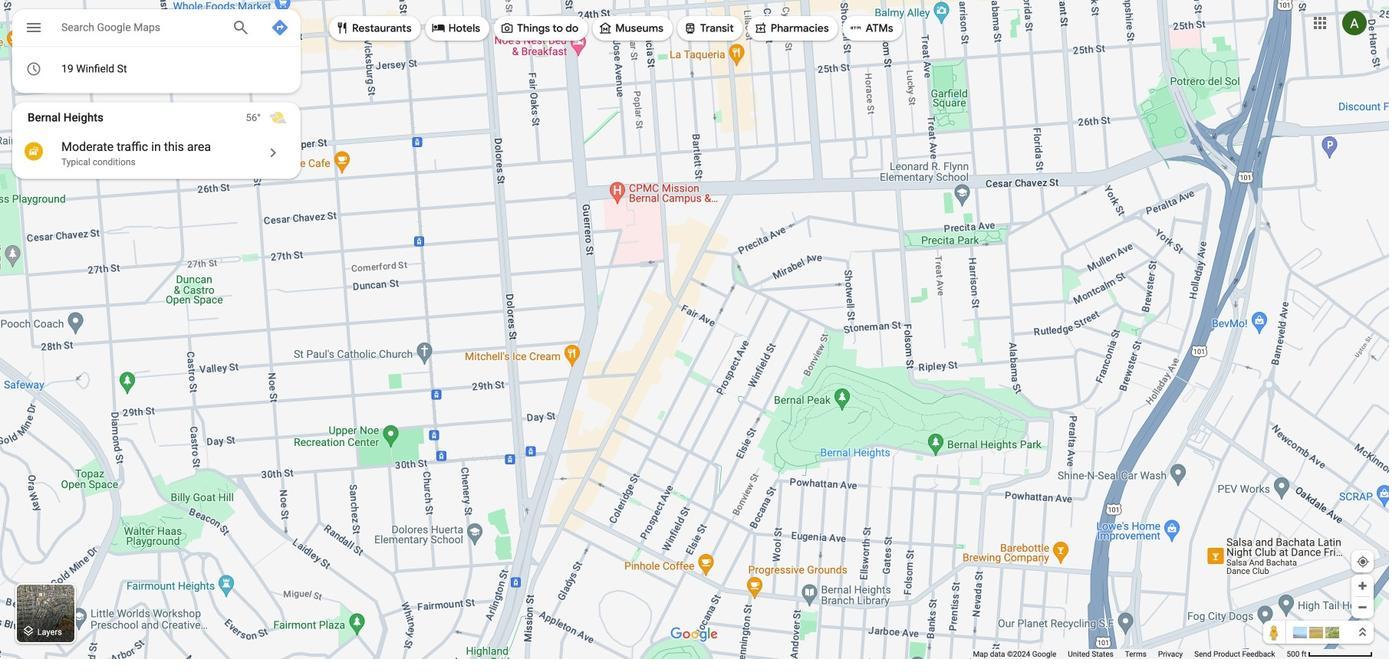 Task type: describe. For each thing, give the bounding box(es) containing it.
mostly cloudy image
[[269, 109, 287, 127]]

bernal heights region
[[12, 102, 301, 179]]

show your location image
[[1356, 555, 1370, 569]]

zoom out image
[[1357, 602, 1369, 614]]

bernal heights weather group
[[246, 102, 301, 133]]

google maps element
[[0, 0, 1389, 660]]

cell inside search box
[[12, 57, 265, 82]]

zoom in image
[[1357, 581, 1369, 592]]

google account: augustus odena  
(augustus@adept.ai) image
[[1343, 11, 1367, 35]]



Task type: vqa. For each thing, say whether or not it's contained in the screenshot.
Add for Add your business
no



Task type: locate. For each thing, give the bounding box(es) containing it.
None search field
[[12, 9, 301, 93]]

none field inside search google maps "field"
[[61, 18, 219, 36]]

show street view coverage image
[[1264, 621, 1287, 644]]

cell
[[12, 57, 265, 82]]

None field
[[61, 18, 219, 36]]

none search field inside google maps element
[[12, 9, 301, 93]]

Search Google Maps field
[[12, 9, 301, 51]]



